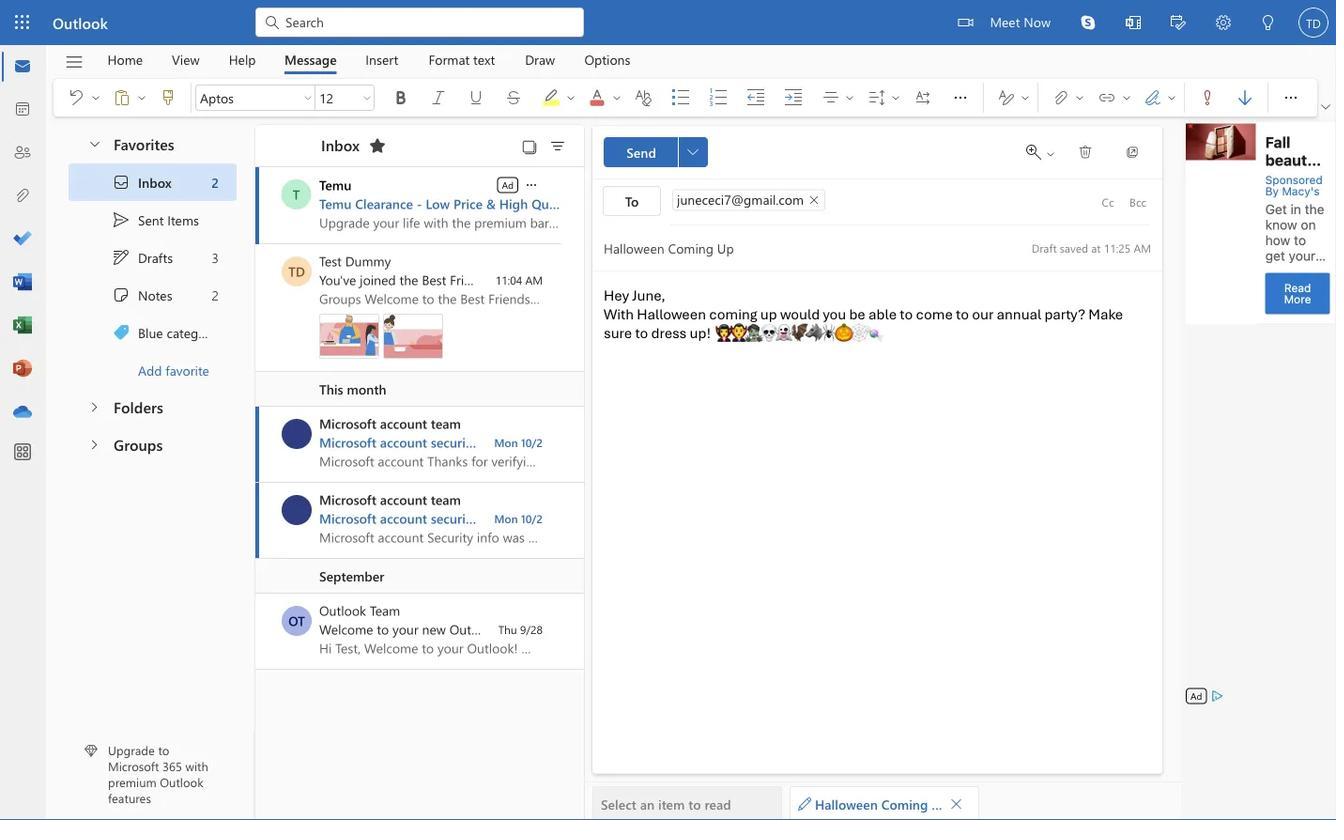 Task type: locate. For each thing, give the bounding box(es) containing it.
2 vertical spatial outlook
[[160, 774, 204, 790]]

1 microsoft account team image from the top
[[282, 419, 312, 449]]

team for was
[[431, 491, 461, 508]]

features
[[108, 790, 151, 806]]

to right sure
[[635, 324, 649, 342]]

mon 10/2 down verification
[[494, 511, 543, 526]]

microsoft account security info verification
[[319, 434, 575, 451]]

0 horizontal spatial 
[[688, 147, 699, 158]]

temu for temu
[[319, 176, 352, 194]]

inbox inside the inbox 
[[321, 135, 360, 155]]

team
[[431, 415, 461, 432], [431, 491, 461, 508]]

bcc button
[[1124, 187, 1154, 217]]

friends
[[450, 271, 492, 288]]

bcc
[[1130, 194, 1147, 209]]

2 mt from the top
[[287, 501, 307, 519]]

0 vertical spatial 
[[1322, 102, 1331, 112]]


[[392, 88, 411, 107]]

 right 
[[1167, 92, 1178, 103]]

halloween
[[637, 305, 706, 323], [815, 795, 878, 812]]

security left was
[[431, 510, 477, 527]]

 button left groups
[[77, 426, 111, 461]]

send button
[[604, 137, 679, 167]]

halloween inside with halloween coming up would you be able to come to our annual party? make sure to dress up!
[[637, 305, 706, 323]]

 drafts
[[112, 248, 173, 267]]

🦇
[[790, 324, 805, 342]]

2 down favorites tree item
[[212, 174, 219, 191]]

files image
[[13, 187, 32, 206]]

0 horizontal spatial 
[[524, 178, 539, 193]]

 left font color image
[[566, 92, 577, 103]]

mt inside option
[[287, 501, 307, 519]]

to
[[625, 192, 639, 209]]

1 vertical spatial mon
[[494, 511, 518, 526]]

excel image
[[13, 317, 32, 335]]

2 temu from the top
[[319, 195, 352, 212]]

2 mon from the top
[[494, 511, 518, 526]]

0 vertical spatial mon
[[494, 435, 518, 450]]

2 microsoft account team image from the top
[[282, 495, 312, 525]]


[[112, 286, 131, 304]]

 
[[868, 88, 902, 107]]

your
[[393, 620, 419, 638]]

security
[[431, 434, 477, 451], [431, 510, 477, 527]]

0 vertical spatial temu
[[319, 176, 352, 194]]

am right 11:04
[[526, 272, 543, 287]]

format
[[429, 51, 470, 68]]

attachment thumbnail image up this month 'heading'
[[383, 314, 443, 359]]

 right 
[[136, 92, 147, 103]]

2 horizontal spatial outlook
[[319, 602, 366, 619]]

come
[[916, 305, 953, 323]]

0 horizontal spatial outlook
[[53, 12, 108, 32]]


[[914, 88, 933, 107]]

test
[[319, 252, 342, 270]]

powerpoint image
[[13, 360, 32, 379]]

 right 
[[90, 92, 101, 103]]

 button inside groups tree item
[[77, 426, 111, 461]]

 inside favorites tree item
[[87, 136, 102, 151]]

1 horizontal spatial am
[[1134, 240, 1152, 255]]

 left font size text field
[[302, 92, 314, 103]]

test dummy
[[319, 252, 391, 270]]

make
[[1089, 305, 1124, 323]]

2 horizontal spatial  button
[[579, 79, 626, 116]]

1 vertical spatial temu
[[319, 195, 352, 212]]

 tree item
[[69, 163, 237, 201]]

1 mon from the top
[[494, 435, 518, 450]]

1 microsoft account team from the top
[[319, 415, 461, 432]]

1 vertical spatial info
[[481, 510, 504, 527]]

 inside reading pane "main content"
[[688, 147, 699, 158]]

 button right 
[[88, 83, 103, 113]]

our
[[973, 305, 994, 323]]

1 temu from the top
[[319, 176, 352, 194]]

category
[[167, 324, 218, 341]]

 search field
[[256, 0, 584, 42]]

outlook banner
[[0, 0, 1337, 47]]


[[67, 88, 85, 107]]

Search field
[[284, 12, 573, 31]]

microsoft account team down month
[[319, 415, 461, 432]]

temu image
[[281, 179, 311, 209]]

set your advertising preferences image
[[1210, 689, 1225, 704]]

0 vertical spatial inbox
[[321, 135, 360, 155]]

0 horizontal spatial  button
[[678, 137, 708, 167]]

tab list
[[93, 45, 645, 74]]

1 vertical spatial security
[[431, 510, 477, 527]]

 button up high
[[523, 175, 540, 194]]

halloween up "dress"
[[637, 305, 706, 323]]

mt inside select a conversation checkbox
[[287, 425, 307, 442]]

outlook right premium
[[160, 774, 204, 790]]

outlook for outlook team
[[319, 602, 366, 619]]

favorites tree
[[69, 118, 237, 389]]

to down the team
[[377, 620, 389, 638]]

0 vertical spatial info
[[481, 434, 504, 451]]

1 vertical spatial  button
[[523, 175, 540, 194]]

 button right 
[[134, 83, 149, 113]]

1 horizontal spatial  button
[[134, 83, 149, 113]]

outlook up welcome
[[319, 602, 366, 619]]

1 horizontal spatial 
[[952, 88, 970, 107]]

read
[[705, 795, 732, 812]]

 button
[[905, 83, 942, 113]]

 inside  
[[1075, 92, 1086, 103]]

team up microsoft account security info verification
[[431, 415, 461, 432]]

1 vertical spatial  button
[[678, 137, 708, 167]]

 
[[113, 88, 147, 107]]

1 vertical spatial inbox
[[138, 174, 172, 191]]

 button right  dropdown button
[[1318, 98, 1335, 116]]

up
[[932, 795, 949, 812]]

security for was
[[431, 510, 477, 527]]

2 2 from the top
[[212, 286, 219, 304]]

 button
[[1318, 98, 1335, 116], [678, 137, 708, 167]]

microsoft account team image up mt option
[[282, 419, 312, 449]]

1 2 from the top
[[212, 174, 219, 191]]

am right 11:25
[[1134, 240, 1152, 255]]

to left read
[[689, 795, 701, 812]]

mon up was
[[494, 435, 518, 450]]

folders
[[114, 396, 163, 416]]

meet
[[991, 13, 1021, 30]]

application
[[0, 0, 1337, 820]]

ad up high
[[502, 178, 514, 191]]

outlook.com
[[450, 620, 525, 638]]

inbox right 
[[138, 174, 172, 191]]

 down  
[[87, 136, 102, 151]]

0 vertical spatial microsoft account team
[[319, 415, 461, 432]]

1 team from the top
[[431, 415, 461, 432]]

0 horizontal spatial inbox
[[138, 174, 172, 191]]

1 vertical spatial team
[[431, 491, 461, 508]]

Select a conversation checkbox
[[282, 419, 319, 449]]

attachment thumbnail image
[[319, 314, 380, 359], [383, 314, 443, 359]]

temu
[[319, 176, 352, 194], [319, 195, 352, 212]]


[[634, 88, 653, 107]]

text highlight color image
[[542, 88, 580, 107]]

info left was
[[481, 510, 504, 527]]

 tree item
[[69, 276, 237, 314]]

 inside basic text group
[[952, 88, 970, 107]]

 right 
[[845, 92, 856, 103]]

welcome
[[319, 620, 373, 638]]

1 mt from the top
[[287, 425, 307, 442]]

 right 
[[891, 92, 902, 103]]

inbox 
[[321, 135, 387, 155]]

 
[[822, 88, 856, 107]]

2 down 3
[[212, 286, 219, 304]]

hey
[[604, 287, 629, 305]]


[[113, 88, 132, 107]]

mon for was
[[494, 511, 518, 526]]

 for the rightmost  popup button
[[952, 88, 970, 107]]

 button
[[543, 132, 573, 159]]

0 vertical spatial ad
[[502, 178, 514, 191]]

0 horizontal spatial  button
[[523, 175, 540, 194]]

 right the  button
[[1282, 88, 1301, 107]]

 right ""
[[1075, 92, 1086, 103]]

 button right 
[[942, 79, 980, 116]]

 button right 
[[1120, 83, 1135, 113]]

 button left folders
[[77, 389, 111, 424]]

1 info from the top
[[481, 434, 504, 451]]

0 vertical spatial 10/2
[[521, 435, 543, 450]]

 for  dropdown button
[[1282, 88, 1301, 107]]

1 security from the top
[[431, 434, 477, 451]]

 right 
[[1020, 92, 1031, 103]]

view
[[172, 51, 200, 68]]

microsoft account team image down select a conversation checkbox
[[282, 495, 312, 525]]

mon 10/2 up was
[[494, 435, 543, 450]]

am inside reading pane "main content"
[[1134, 240, 1152, 255]]

 right 
[[952, 88, 970, 107]]

 
[[67, 88, 101, 107]]

1 vertical spatial microsoft account team
[[319, 491, 461, 508]]

ad left set your advertising preferences image
[[1191, 690, 1203, 702]]

 inbox
[[112, 173, 172, 192]]

info left verification
[[481, 434, 504, 451]]

draw
[[525, 51, 555, 68]]

0 vertical spatial security
[[431, 434, 477, 451]]

 right send button
[[688, 147, 699, 158]]

 button right send
[[678, 137, 708, 167]]

1 vertical spatial ad
[[1191, 690, 1203, 702]]

sent
[[138, 211, 164, 229]]

to button
[[603, 186, 661, 216]]

0 horizontal spatial am
[[526, 272, 543, 287]]

2 info from the top
[[481, 510, 504, 527]]

2
[[212, 174, 219, 191], [212, 286, 219, 304]]

to inside the message list no conversations selected list box
[[377, 620, 389, 638]]

joined
[[360, 271, 396, 288]]

2 mon 10/2 from the top
[[494, 511, 543, 526]]

1 horizontal spatial inbox
[[321, 135, 360, 155]]

with
[[604, 305, 634, 323]]

 inside the message list no conversations selected list box
[[524, 178, 539, 193]]

1 vertical spatial halloween
[[815, 795, 878, 812]]

mon left the added in the left bottom of the page
[[494, 511, 518, 526]]

 left folders
[[86, 400, 101, 415]]

1 vertical spatial 2
[[212, 286, 219, 304]]

 button for 
[[88, 83, 103, 113]]

0 vertical spatial 2
[[212, 174, 219, 191]]

 inside  
[[1046, 148, 1057, 160]]

include group
[[1043, 79, 1181, 116]]

0 horizontal spatial attachment thumbnail image
[[319, 314, 380, 359]]


[[159, 88, 178, 107]]

increase indent image
[[784, 88, 822, 107]]

info for verification
[[481, 434, 504, 451]]

drafts
[[138, 249, 173, 266]]

tags group
[[1189, 79, 1264, 113]]

mt down select a conversation checkbox
[[287, 501, 307, 519]]

chat
[[496, 271, 522, 288]]

0 vertical spatial mon 10/2
[[494, 435, 543, 450]]


[[1098, 88, 1117, 107]]

temu right temu image
[[319, 195, 352, 212]]

 button down options button
[[579, 79, 626, 116]]

 inside dropdown button
[[1282, 88, 1301, 107]]

0 horizontal spatial halloween
[[637, 305, 706, 323]]

info
[[481, 434, 504, 451], [481, 510, 504, 527]]

microsoft account security info was added
[[319, 510, 572, 527]]

verification
[[508, 434, 575, 451]]

1 horizontal spatial attachment thumbnail image
[[383, 314, 443, 359]]

0 horizontal spatial ad
[[502, 178, 514, 191]]

draw button
[[511, 45, 569, 74]]

0 vertical spatial microsoft account team image
[[282, 419, 312, 449]]

temu right t
[[319, 176, 352, 194]]

outlook up "" button
[[53, 12, 108, 32]]

1 horizontal spatial  button
[[1318, 98, 1335, 116]]

 inside dropdown button
[[612, 92, 623, 103]]

1 vertical spatial mon 10/2
[[494, 511, 543, 526]]

3
[[212, 249, 219, 266]]

to right upgrade
[[158, 742, 169, 758]]

1 mon 10/2 from the top
[[494, 435, 543, 450]]

mt
[[287, 425, 307, 442], [287, 501, 307, 519]]

to right 'able'
[[900, 305, 913, 323]]

t
[[293, 186, 300, 203]]

security down this month 'heading'
[[431, 434, 477, 451]]

10/2 up was
[[521, 435, 543, 450]]

more apps image
[[13, 443, 32, 462]]

halloween right 
[[815, 795, 878, 812]]

was
[[508, 510, 531, 527]]

 button
[[1114, 137, 1152, 167]]

1 vertical spatial 
[[688, 147, 699, 158]]

0 vertical spatial outlook
[[53, 12, 108, 32]]


[[467, 88, 486, 107]]

1 horizontal spatial 
[[1322, 102, 1331, 112]]

outlook
[[53, 12, 108, 32], [319, 602, 366, 619], [160, 774, 204, 790]]

test dummy image
[[282, 256, 312, 287]]

0 vertical spatial halloween
[[637, 305, 706, 323]]

10/2 down verification
[[521, 511, 543, 526]]

2 security from the top
[[431, 510, 477, 527]]

0 vertical spatial am
[[1134, 240, 1152, 255]]

outlook for outlook
[[53, 12, 108, 32]]

team for verification
[[431, 415, 461, 432]]

 left 
[[612, 92, 623, 103]]

0 horizontal spatial  button
[[88, 83, 103, 113]]

2 inside  tree item
[[212, 286, 219, 304]]

2 microsoft account team from the top
[[319, 491, 461, 508]]

microsoft account team image
[[282, 419, 312, 449], [282, 495, 312, 525]]

1 vertical spatial am
[[526, 272, 543, 287]]

microsoft account team image for microsoft account security info verification
[[282, 419, 312, 449]]

1 vertical spatial outlook
[[319, 602, 366, 619]]

 up high
[[524, 178, 539, 193]]

💀
[[759, 324, 774, 342]]

groups tree item
[[69, 426, 237, 464]]

9/28
[[520, 622, 543, 637]]

 button
[[1247, 0, 1292, 47]]

 left groups
[[86, 437, 101, 452]]

🎃
[[835, 324, 850, 342]]

1 vertical spatial 10/2
[[521, 511, 543, 526]]

2 inside  tree item
[[212, 174, 219, 191]]

 button inside folders tree item
[[77, 389, 111, 424]]

outlook inside the message list no conversations selected list box
[[319, 602, 366, 619]]

 right ""
[[1046, 148, 1057, 160]]

attachment thumbnail image up this month
[[319, 314, 380, 359]]

mt up mt option
[[287, 425, 307, 442]]

inbox left  button
[[321, 135, 360, 155]]

 right 
[[1122, 92, 1133, 103]]

 tree item
[[69, 314, 237, 351]]

hey june,
[[604, 287, 666, 305]]

1 horizontal spatial halloween
[[815, 795, 878, 812]]

microsoft account team up "microsoft account security info was added"
[[319, 491, 461, 508]]

 right  dropdown button
[[1322, 102, 1331, 112]]

inbox heading
[[297, 125, 393, 166]]

1 vertical spatial mt
[[287, 501, 307, 519]]

0 vertical spatial mt
[[287, 425, 307, 442]]

 button inside favorites tree item
[[78, 126, 110, 161]]

 button
[[1111, 0, 1156, 47]]

1 10/2 from the top
[[521, 435, 543, 450]]

add favorite
[[138, 361, 209, 379]]

td image
[[1299, 8, 1329, 38]]

microsoft account team for microsoft account security info was added
[[319, 491, 461, 508]]

10/2
[[521, 435, 543, 450], [521, 511, 543, 526]]

numbering image
[[709, 88, 747, 107]]

calendar image
[[13, 101, 32, 119]]

1 horizontal spatial outlook
[[160, 774, 204, 790]]

0 vertical spatial team
[[431, 415, 461, 432]]

 inside  
[[1122, 92, 1133, 103]]

0 vertical spatial  button
[[942, 79, 980, 116]]

2 team from the top
[[431, 491, 461, 508]]

 button down  
[[78, 126, 110, 161]]

1 vertical spatial microsoft account team image
[[282, 495, 312, 525]]

outlook inside outlook banner
[[53, 12, 108, 32]]

blue
[[138, 324, 163, 341]]

2 10/2 from the top
[[521, 511, 543, 526]]

thu 9/28
[[499, 622, 543, 637]]

To text field
[[671, 189, 1093, 215]]

team up "microsoft account security info was added"
[[431, 491, 461, 508]]

mt for microsoft account security info verification
[[287, 425, 307, 442]]

2 horizontal spatial 
[[1282, 88, 1301, 107]]

👻
[[774, 324, 790, 342]]



Task type: vqa. For each thing, say whether or not it's contained in the screenshot.

no



Task type: describe. For each thing, give the bounding box(es) containing it.
11:25
[[1104, 240, 1131, 255]]

 button right font size text field
[[360, 85, 375, 111]]

favorite
[[166, 361, 209, 379]]

insert button
[[352, 45, 413, 74]]

Select a conversation checkbox
[[282, 256, 319, 287]]

help
[[229, 51, 256, 68]]

up!
[[690, 324, 711, 342]]

 button inside the message list no conversations selected list box
[[523, 175, 540, 194]]

options
[[585, 51, 631, 68]]

welcome to your new outlook.com account
[[319, 620, 575, 638]]

view button
[[158, 45, 214, 74]]

ot
[[289, 612, 305, 629]]


[[429, 88, 448, 107]]

would
[[781, 305, 820, 323]]

item
[[658, 795, 685, 812]]


[[950, 797, 963, 810]]

Message body, press Alt+F10 to exit text field
[[604, 287, 1152, 548]]

to do image
[[13, 230, 32, 249]]

clearance
[[355, 195, 413, 212]]

Select a conversation checkbox
[[282, 606, 319, 636]]

 button left 
[[610, 83, 625, 113]]

items
[[167, 211, 199, 229]]

 for  popup button in the the message list no conversations selected list box
[[524, 178, 539, 193]]

outlook link
[[53, 0, 108, 45]]

0 vertical spatial  button
[[1318, 98, 1335, 116]]

 inside  
[[845, 92, 856, 103]]

font color image
[[588, 88, 626, 107]]

Add a subject text field
[[593, 233, 1015, 263]]

 
[[1098, 88, 1133, 107]]

low
[[426, 195, 450, 212]]

10/2 for verification
[[521, 435, 543, 450]]

now
[[1024, 13, 1051, 30]]

 inside  
[[90, 92, 101, 103]]

 right font size text field
[[362, 92, 373, 103]]

basic text group
[[195, 79, 980, 116]]

 button
[[625, 83, 662, 113]]

 sent items
[[112, 210, 199, 229]]

this month heading
[[256, 372, 584, 407]]


[[112, 173, 131, 192]]

favorites
[[114, 133, 174, 153]]

mon for verification
[[494, 435, 518, 450]]

🧛‍♀️
[[714, 324, 729, 342]]

upgrade
[[108, 742, 155, 758]]

thu
[[499, 622, 517, 637]]

 inside groups tree item
[[86, 437, 101, 452]]

upgrade to microsoft 365 with premium outlook features
[[108, 742, 208, 806]]

 inside  
[[1020, 92, 1031, 103]]

mon 10/2 for was
[[494, 511, 543, 526]]

quality
[[532, 195, 575, 212]]

td
[[289, 263, 305, 280]]

ad inside the message list no conversations selected list box
[[502, 178, 514, 191]]

 button
[[1202, 0, 1247, 47]]

 button for groups
[[77, 426, 111, 461]]

 button
[[57, 83, 88, 113]]

🕷
[[820, 324, 835, 342]]

 button
[[1156, 0, 1202, 47]]


[[1081, 15, 1096, 30]]

add
[[138, 361, 162, 379]]

 inside folders tree item
[[86, 400, 101, 415]]

 
[[1144, 88, 1178, 107]]

info for was
[[481, 510, 504, 527]]

mt for microsoft account security info was added
[[287, 501, 307, 519]]

to left 'our'
[[956, 305, 969, 323]]

Select a conversation checkbox
[[282, 495, 319, 525]]

folders tree item
[[69, 389, 237, 426]]

best
[[422, 271, 447, 288]]

premium features image
[[85, 744, 98, 758]]

 button
[[363, 131, 393, 161]]

10/2 for was
[[521, 511, 543, 526]]

temu clearance - low price & high quality
[[319, 195, 575, 212]]

1 horizontal spatial  button
[[942, 79, 980, 116]]


[[1027, 145, 1042, 160]]

🧛‍♂️
[[729, 324, 744, 342]]


[[959, 15, 974, 30]]

 inside  
[[1167, 92, 1178, 103]]

Font size text field
[[316, 86, 359, 109]]

inbox inside the  inbox
[[138, 174, 172, 191]]

 tree item
[[69, 201, 237, 239]]

outlook team image
[[282, 606, 312, 636]]

up
[[761, 305, 778, 323]]

to inside button
[[689, 795, 701, 812]]

left-rail-appbar navigation
[[4, 45, 41, 434]]

groups
[[114, 434, 163, 454]]

outlook team
[[319, 602, 400, 619]]

application containing outlook
[[0, 0, 1337, 820]]

 button
[[55, 46, 93, 78]]

price
[[454, 195, 483, 212]]

message button
[[271, 45, 351, 74]]

microsoft account team image for microsoft account security info was added
[[282, 495, 312, 525]]

clipboard group
[[57, 79, 187, 116]]


[[112, 210, 131, 229]]

halloween for with
[[637, 305, 706, 323]]


[[112, 323, 131, 342]]

1 horizontal spatial ad
[[1191, 690, 1203, 702]]

you've
[[319, 271, 356, 288]]

 button
[[517, 132, 543, 159]]

you've joined the best friends chat group
[[319, 271, 561, 288]]

microsoft account team for microsoft account security info verification
[[319, 415, 461, 432]]

tab list containing home
[[93, 45, 645, 74]]

microsoft inside upgrade to microsoft 365 with premium outlook features
[[108, 758, 159, 774]]

send
[[627, 143, 656, 161]]

2 for 
[[212, 174, 219, 191]]


[[1052, 88, 1071, 107]]


[[1126, 15, 1141, 30]]

 button inside reading pane "main content"
[[678, 137, 708, 167]]

decrease indent image
[[747, 88, 784, 107]]


[[1078, 145, 1093, 160]]

 button left font color image
[[564, 83, 579, 113]]

outlook inside upgrade to microsoft 365 with premium outlook features
[[160, 774, 204, 790]]

 inside the  
[[136, 92, 147, 103]]

message list section
[[256, 120, 584, 819]]

mon 10/2 for verification
[[494, 435, 543, 450]]

 inside ' '
[[891, 92, 902, 103]]

new
[[422, 620, 446, 638]]

month
[[347, 380, 387, 398]]

text
[[474, 51, 495, 68]]

365
[[162, 758, 182, 774]]


[[368, 136, 387, 155]]

dummy
[[345, 252, 391, 270]]

message list no conversations selected list box
[[256, 167, 584, 819]]

select
[[601, 795, 637, 812]]

 button
[[1273, 79, 1310, 116]]

group
[[526, 271, 561, 288]]

help button
[[215, 45, 270, 74]]

 button
[[382, 83, 420, 113]]

2 attachment thumbnail image from the left
[[383, 314, 443, 359]]


[[1262, 15, 1277, 30]]

 button inside include group
[[1120, 83, 1135, 113]]

add favorite tree item
[[69, 351, 237, 389]]

annual
[[997, 305, 1042, 323]]


[[799, 797, 812, 810]]

halloween for 
[[815, 795, 878, 812]]

with
[[186, 758, 208, 774]]

 button
[[149, 83, 187, 113]]

1 attachment thumbnail image from the left
[[319, 314, 380, 359]]

people image
[[13, 144, 32, 163]]

 button for 
[[134, 83, 149, 113]]

2 for 
[[212, 286, 219, 304]]

 button down message button
[[301, 85, 316, 111]]

word image
[[13, 273, 32, 292]]


[[504, 88, 523, 107]]

 tree item
[[69, 239, 237, 276]]

bullets image
[[672, 88, 709, 107]]

 button for folders
[[77, 389, 111, 424]]

11:04 am
[[496, 272, 543, 287]]

temu for temu clearance - low price & high quality
[[319, 195, 352, 212]]

reading pane main content
[[585, 117, 1182, 820]]

this month
[[319, 380, 387, 398]]

september heading
[[256, 559, 584, 594]]

 button down draw 'button'
[[533, 79, 580, 116]]

mail image
[[13, 57, 32, 76]]

security for verification
[[431, 434, 477, 451]]

am inside the message list no conversations selected list box
[[526, 272, 543, 287]]

 notes
[[112, 286, 172, 304]]

june,
[[632, 287, 666, 305]]


[[822, 88, 841, 107]]

to inside upgrade to microsoft 365 with premium outlook features
[[158, 742, 169, 758]]

onedrive image
[[13, 403, 32, 422]]

format text button
[[415, 45, 509, 74]]

favorites tree item
[[69, 126, 237, 163]]

 
[[998, 88, 1031, 107]]

Font text field
[[196, 86, 300, 109]]


[[1144, 88, 1163, 107]]

 button for favorites
[[78, 126, 110, 161]]



